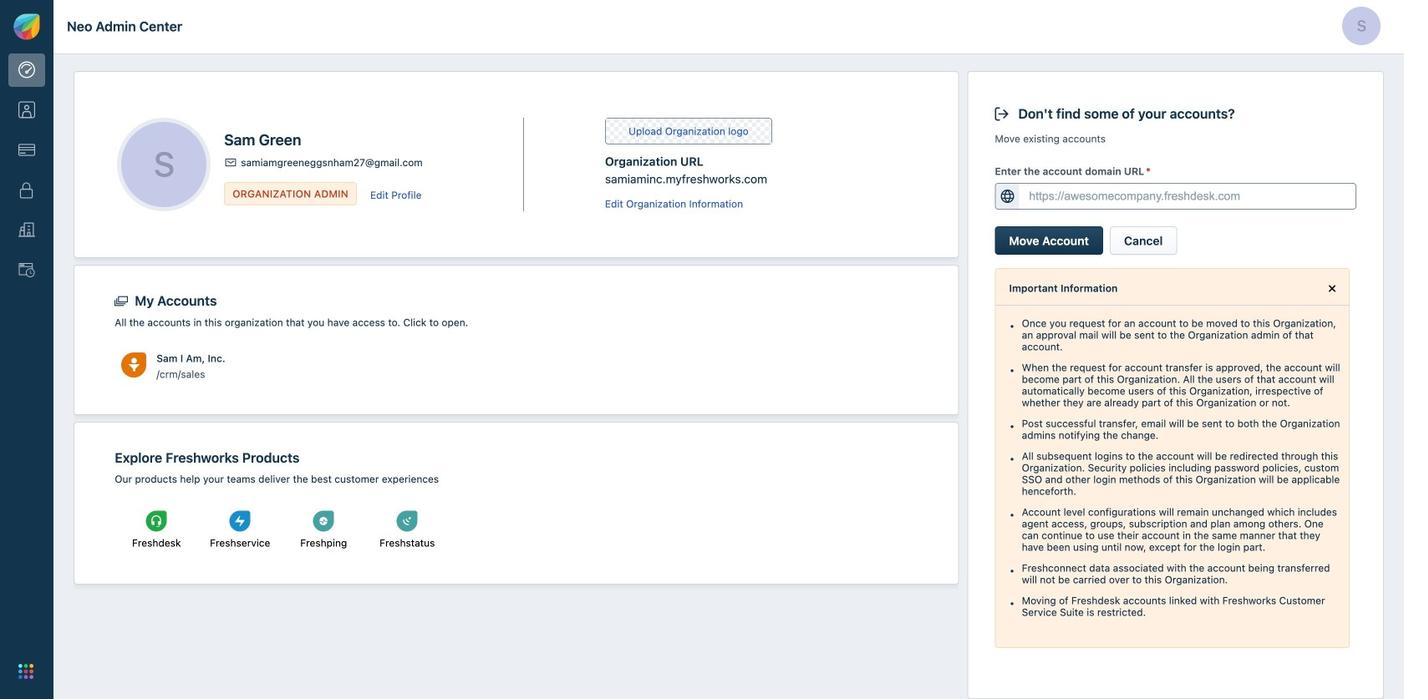 Task type: vqa. For each thing, say whether or not it's contained in the screenshot.
Sales to the bottom
no



Task type: locate. For each thing, give the bounding box(es) containing it.
profile picture image
[[1343, 6, 1381, 45], [121, 122, 207, 207]]

freshping image
[[313, 511, 334, 532]]

audit logs image
[[18, 262, 35, 279]]

my subscriptions image
[[18, 142, 35, 159]]

https://awesomecompany.freshdesk.com text field
[[1019, 184, 1356, 209]]

main content
[[74, 54, 1384, 700]]

organization image
[[18, 222, 35, 239]]

freshworks crm image
[[121, 353, 146, 378]]

freshdesk image
[[146, 511, 167, 532]]

0 horizontal spatial profile picture image
[[121, 122, 207, 207]]

freshworks switcher image
[[18, 665, 33, 680]]

neo admin center image
[[18, 62, 35, 78]]

1 horizontal spatial profile picture image
[[1343, 6, 1381, 45]]

1 vertical spatial profile picture image
[[121, 122, 207, 207]]



Task type: describe. For each thing, give the bounding box(es) containing it.
0 vertical spatial profile picture image
[[1343, 6, 1381, 45]]

security image
[[18, 182, 35, 199]]

users image
[[18, 102, 35, 118]]

freshworks icon image
[[13, 13, 40, 40]]

freshstatus image
[[397, 511, 418, 532]]

freshservice image
[[230, 511, 251, 532]]



